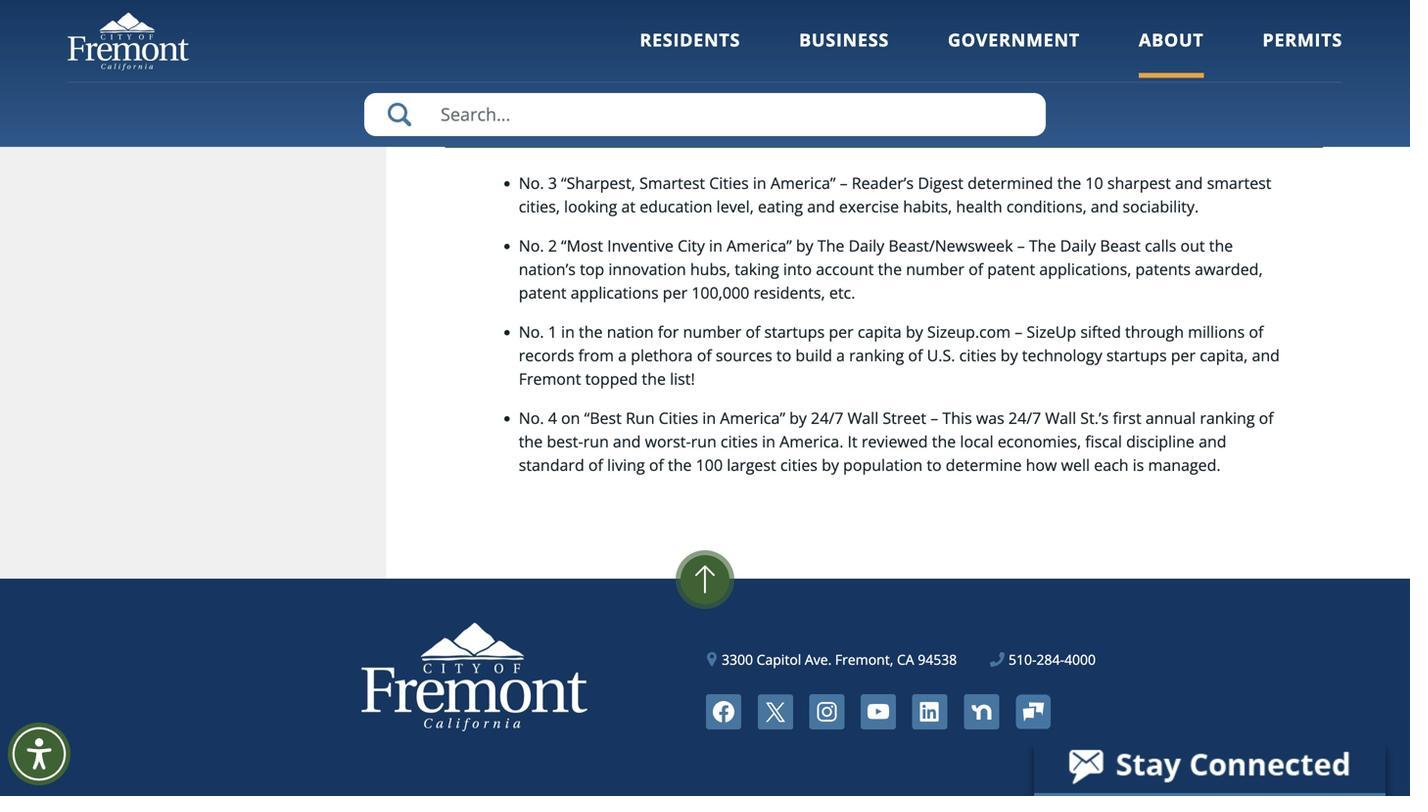 Task type: locate. For each thing, give the bounding box(es) containing it.
patents
[[1136, 259, 1191, 280]]

wall up economies,
[[1046, 407, 1077, 428]]

the
[[702, 0, 726, 12], [1005, 0, 1029, 12], [1218, 0, 1242, 12], [1058, 172, 1082, 193], [1210, 235, 1234, 256], [878, 259, 902, 280], [579, 321, 603, 342], [642, 368, 666, 389], [519, 431, 543, 452], [932, 431, 956, 452], [668, 454, 692, 476]]

1 vertical spatial ranking
[[1200, 407, 1255, 428]]

on down lowest
[[756, 15, 775, 36]]

city
[[678, 235, 705, 256]]

0 vertical spatial on
[[756, 15, 775, 36]]

0 horizontal spatial ranking
[[849, 345, 905, 366]]

housing,
[[519, 38, 581, 59]]

to left build
[[777, 345, 792, 366]]

2012 tab list
[[445, 0, 1324, 510]]

crime up amenities,
[[782, 0, 823, 12]]

daily
[[849, 235, 885, 256], [1061, 235, 1097, 256]]

to inside no. 1 in the nation for number of startups per capita by sizeup.com – sizeup sifted through millions of records from a plethora of sources to build a ranking of u.s. cities by technology startups per capita, and fremont topped the list!
[[777, 345, 792, 366]]

footer yt icon image
[[861, 694, 897, 730]]

0 horizontal spatial number
[[683, 321, 742, 342]]

eating
[[758, 196, 803, 217]]

1 vertical spatial crime
[[957, 15, 998, 36]]

1 horizontal spatial 24/7
[[1009, 407, 1042, 428]]

areavibes
[[872, 0, 945, 12]]

reveals
[[949, 0, 1001, 12]]

in up hubs,
[[709, 235, 723, 256]]

of inside no. 2 "most inventive city in america" by the daily beast/newsweek – the daily beast calls out the nation's top innovation hubs, taking into account the number of patent applications, patents awarded, patent applications per 100,000 residents, etc.
[[969, 259, 984, 280]]

– left sizeup
[[1015, 321, 1023, 342]]

1 vertical spatial for
[[658, 321, 679, 342]]

0 vertical spatial cities
[[710, 172, 749, 193]]

footer nd icon image
[[964, 694, 1000, 730]]

education,
[[1048, 15, 1124, 36]]

u.s.
[[927, 345, 956, 366]]

1 vertical spatial to
[[777, 345, 792, 366]]

each
[[1095, 454, 1129, 476]]

sizeup.com
[[928, 321, 1011, 342]]

0 horizontal spatial 24/7
[[811, 407, 844, 428]]

the down conditions,
[[1030, 235, 1057, 256]]

innovation
[[609, 259, 686, 280]]

per down through
[[1171, 345, 1196, 366]]

Search text field
[[364, 93, 1046, 136]]

america" inside the no. 3 "sharpest, smartest cities in america" – reader's digest determined the 10 sharpest and smartest cities, looking at education level, eating and exercise habits, health conditions, and sociability.
[[771, 172, 836, 193]]

fremont,
[[836, 650, 894, 669]]

2 vertical spatial cities
[[781, 454, 818, 476]]

reader's
[[852, 172, 914, 193]]

1 vertical spatial patent
[[519, 282, 567, 303]]

1 horizontal spatial the
[[1030, 235, 1057, 256]]

1 vertical spatial america"
[[727, 235, 792, 256]]

– up exercise
[[840, 172, 848, 193]]

0 horizontal spatial per
[[663, 282, 688, 303]]

government
[[948, 28, 1081, 52]]

number
[[906, 259, 965, 280], [683, 321, 742, 342]]

valley
[[630, 0, 673, 12]]

1 vertical spatial 3
[[548, 172, 557, 193]]

technology
[[1023, 345, 1103, 366]]

how
[[1026, 454, 1058, 476]]

daily up account
[[849, 235, 885, 256]]

by right capita
[[906, 321, 924, 342]]

the up based
[[702, 0, 726, 12]]

the up account
[[818, 235, 845, 256]]

0 vertical spatial startups
[[765, 321, 825, 342]]

well
[[1062, 454, 1090, 476]]

cities inside no. 1 in the nation for number of startups per capita by sizeup.com – sizeup sifted through millions of records from a plethora of sources to build a ranking of u.s. cities by technology startups per capita, and fremont topped the list!
[[960, 345, 997, 366]]

1 no. from the top
[[519, 0, 544, 12]]

3 up united
[[548, 0, 557, 12]]

1 vertical spatial cities
[[659, 407, 699, 428]]

and right capita,
[[1253, 345, 1280, 366]]

out
[[1181, 235, 1206, 256]]

cities up largest
[[721, 431, 758, 452]]

3
[[548, 0, 557, 12], [548, 172, 557, 193]]

1 the from the left
[[818, 235, 845, 256]]

number inside no. 1 in the nation for number of startups per capita by sizeup.com – sizeup sifted through millions of records from a plethora of sources to build a ranking of u.s. cities by technology startups per capita, and fremont topped the list!
[[683, 321, 742, 342]]

a
[[618, 345, 627, 366], [837, 345, 845, 366]]

cities down america.
[[781, 454, 818, 476]]

1 3 from the top
[[548, 0, 557, 12]]

3 inside the no. 3 "sharpest, smartest cities in america" – reader's digest determined the 10 sharpest and smartest cities, looking at education level, eating and exercise habits, health conditions, and sociability.
[[548, 172, 557, 193]]

number inside no. 2 "most inventive city in america" by the daily beast/newsweek – the daily beast calls out the nation's top innovation hubs, taking into account the number of patent applications, patents awarded, patent applications per 100,000 residents, etc.
[[906, 259, 965, 280]]

0 vertical spatial america"
[[771, 172, 836, 193]]

number down "beast/newsweek"
[[906, 259, 965, 280]]

1 horizontal spatial cities
[[710, 172, 749, 193]]

1 vertical spatial cities
[[721, 431, 758, 452]]

patent down "nation's"
[[519, 282, 567, 303]]

on
[[756, 15, 775, 36], [561, 407, 580, 428]]

for up america,
[[677, 0, 698, 12]]

1 horizontal spatial daily
[[1061, 235, 1097, 256]]

– inside no. 3 in silicon valley for the lowest crime rate – areavibes reveals the best places to live across the united states of america, based on amenities, cost of living, crime rates, education, employment, housing, and weather.
[[860, 0, 868, 12]]

no. inside no. 2 "most inventive city in america" by the daily beast/newsweek – the daily beast calls out the nation's top innovation hubs, taking into account the number of patent applications, patents awarded, patent applications per 100,000 residents, etc.
[[519, 235, 544, 256]]

patent
[[988, 259, 1036, 280], [519, 282, 567, 303]]

by up 'into'
[[796, 235, 814, 256]]

america" inside no. 2 "most inventive city in america" by the daily beast/newsweek – the daily beast calls out the nation's top innovation hubs, taking into account the number of patent applications, patents awarded, patent applications per 100,000 residents, etc.
[[727, 235, 792, 256]]

2 the from the left
[[1030, 235, 1057, 256]]

24/7
[[811, 407, 844, 428], [1009, 407, 1042, 428]]

wall up it
[[848, 407, 879, 428]]

population
[[844, 454, 923, 476]]

and up sociability. on the top of the page
[[1176, 172, 1204, 193]]

1 horizontal spatial a
[[837, 345, 845, 366]]

determine
[[946, 454, 1022, 476]]

applications
[[571, 282, 659, 303]]

2 vertical spatial to
[[927, 454, 942, 476]]

no. for no. 4 on "best run cities in america" by 24/7 wall street – this was 24/7 wall st.'s first annual ranking of the best-run and worst-run cities in america. it reviewed the local economies, fiscal discipline and standard of living of the 100 largest cities by population to determine how well each is managed.
[[519, 407, 544, 428]]

america" up eating
[[771, 172, 836, 193]]

1 horizontal spatial per
[[829, 321, 854, 342]]

24/7 up america.
[[811, 407, 844, 428]]

per up build
[[829, 321, 854, 342]]

residents,
[[754, 282, 826, 303]]

510-284-4000
[[1009, 650, 1096, 669]]

no. left 1 at the left top
[[519, 321, 544, 342]]

0 horizontal spatial daily
[[849, 235, 885, 256]]

best
[[1033, 0, 1065, 12]]

footer fb icon image
[[707, 694, 742, 730]]

2 horizontal spatial cities
[[960, 345, 997, 366]]

0 horizontal spatial a
[[618, 345, 627, 366]]

0 vertical spatial patent
[[988, 259, 1036, 280]]

0 vertical spatial per
[[663, 282, 688, 303]]

is
[[1133, 454, 1145, 476]]

crime
[[782, 0, 823, 12], [957, 15, 998, 36]]

1 horizontal spatial wall
[[1046, 407, 1077, 428]]

topped
[[585, 368, 638, 389]]

2 no. from the top
[[519, 172, 544, 193]]

cities inside no. 4 on "best run cities in america" by 24/7 wall street – this was 24/7 wall st.'s first annual ranking of the best-run and worst-run cities in america. it reviewed the local economies, fiscal discipline and standard of living of the 100 largest cities by population to determine how well each is managed.
[[659, 407, 699, 428]]

for up plethora
[[658, 321, 679, 342]]

conditions,
[[1007, 196, 1087, 217]]

3 up cities,
[[548, 172, 557, 193]]

rate
[[827, 0, 856, 12]]

3 inside no. 3 in silicon valley for the lowest crime rate – areavibes reveals the best places to live across the united states of america, based on amenities, cost of living, crime rates, education, employment, housing, and weather.
[[548, 0, 557, 12]]

united
[[519, 15, 568, 36]]

"best
[[585, 407, 622, 428]]

0 vertical spatial number
[[906, 259, 965, 280]]

in up united
[[561, 0, 575, 12]]

america"
[[771, 172, 836, 193], [727, 235, 792, 256], [720, 407, 786, 428]]

live
[[1138, 0, 1163, 12]]

no. inside the no. 3 "sharpest, smartest cities in america" – reader's digest determined the 10 sharpest and smartest cities, looking at education level, eating and exercise habits, health conditions, and sociability.
[[519, 172, 544, 193]]

inventive
[[608, 235, 674, 256]]

1 run from the left
[[584, 431, 609, 452]]

– down conditions,
[[1018, 235, 1025, 256]]

reviewed
[[862, 431, 928, 452]]

in right 1 at the left top
[[561, 321, 575, 342]]

per down innovation
[[663, 282, 688, 303]]

4 no. from the top
[[519, 321, 544, 342]]

2 horizontal spatial per
[[1171, 345, 1196, 366]]

the right account
[[878, 259, 902, 280]]

number up the sources
[[683, 321, 742, 342]]

cities up worst-
[[659, 407, 699, 428]]

0 horizontal spatial on
[[561, 407, 580, 428]]

no. 2 "most inventive city in america" by the daily beast/newsweek – the daily beast calls out the nation's top innovation hubs, taking into account the number of patent applications, patents awarded, patent applications per 100,000 residents, etc.
[[519, 235, 1263, 303]]

1 horizontal spatial ranking
[[1200, 407, 1255, 428]]

1 vertical spatial number
[[683, 321, 742, 342]]

capitol
[[757, 650, 802, 669]]

of left u.s.
[[909, 345, 923, 366]]

0 horizontal spatial run
[[584, 431, 609, 452]]

ranking right annual
[[1200, 407, 1255, 428]]

no. 4 on "best run cities in america" by 24/7 wall street – this was 24/7 wall st.'s first annual ranking of the best-run and worst-run cities in america. it reviewed the local economies, fiscal discipline and standard of living of the 100 largest cities by population to determine how well each is managed.
[[519, 407, 1274, 476]]

ranking down capita
[[849, 345, 905, 366]]

cities down sizeup.com
[[960, 345, 997, 366]]

1 horizontal spatial to
[[927, 454, 942, 476]]

crime down reveals
[[957, 15, 998, 36]]

no.
[[519, 0, 544, 12], [519, 172, 544, 193], [519, 235, 544, 256], [519, 321, 544, 342], [519, 407, 544, 428]]

footer ig icon image
[[810, 694, 845, 730]]

– up cost
[[860, 0, 868, 12]]

and inside no. 1 in the nation for number of startups per capita by sizeup.com – sizeup sifted through millions of records from a plethora of sources to build a ranking of u.s. cities by technology startups per capita, and fremont topped the list!
[[1253, 345, 1280, 366]]

a down "nation"
[[618, 345, 627, 366]]

0 horizontal spatial crime
[[782, 0, 823, 12]]

0 vertical spatial ranking
[[849, 345, 905, 366]]

0 horizontal spatial cities
[[659, 407, 699, 428]]

smartest
[[640, 172, 705, 193]]

from
[[579, 345, 614, 366]]

no. inside no. 1 in the nation for number of startups per capita by sizeup.com – sizeup sifted through millions of records from a plethora of sources to build a ranking of u.s. cities by technology startups per capita, and fremont topped the list!
[[519, 321, 544, 342]]

no. up cities,
[[519, 172, 544, 193]]

and down 'states'
[[585, 38, 613, 59]]

0 vertical spatial cities
[[960, 345, 997, 366]]

no. left 4
[[519, 407, 544, 428]]

by down sizeup.com
[[1001, 345, 1018, 366]]

america" up taking at top right
[[727, 235, 792, 256]]

"sharpest,
[[561, 172, 636, 193]]

no. inside no. 3 in silicon valley for the lowest crime rate – areavibes reveals the best places to live across the united states of america, based on amenities, cost of living, crime rates, education, employment, housing, and weather.
[[519, 0, 544, 12]]

100,000
[[692, 282, 750, 303]]

patent down "beast/newsweek"
[[988, 259, 1036, 280]]

no. 3 in silicon valley for the lowest crime rate – areavibes reveals the best places to live across the united states of america, based on amenities, cost of living, crime rates, education, employment, housing, and weather.
[[519, 0, 1242, 59]]

the up 'standard'
[[519, 431, 543, 452]]

about link
[[1139, 28, 1204, 78]]

ranking inside no. 4 on "best run cities in america" by 24/7 wall street – this was 24/7 wall st.'s first annual ranking of the best-run and worst-run cities in america. it reviewed the local economies, fiscal discipline and standard of living of the 100 largest cities by population to determine how well each is managed.
[[1200, 407, 1255, 428]]

by up america.
[[790, 407, 807, 428]]

run down "best
[[584, 431, 609, 452]]

0 vertical spatial to
[[1119, 0, 1134, 12]]

0 vertical spatial 3
[[548, 0, 557, 12]]

284-
[[1037, 650, 1065, 669]]

for
[[677, 0, 698, 12], [658, 321, 679, 342]]

no. for no. 3 in silicon valley for the lowest crime rate – areavibes reveals the best places to live across the united states of america, based on amenities, cost of living, crime rates, education, employment, housing, and weather.
[[519, 0, 544, 12]]

0 horizontal spatial wall
[[848, 407, 879, 428]]

america" up largest
[[720, 407, 786, 428]]

2 run from the left
[[691, 431, 717, 452]]

startups up build
[[765, 321, 825, 342]]

standard
[[519, 454, 585, 476]]

for for valley
[[677, 0, 698, 12]]

sharpest
[[1108, 172, 1172, 193]]

2 horizontal spatial to
[[1119, 0, 1134, 12]]

for inside no. 1 in the nation for number of startups per capita by sizeup.com – sizeup sifted through millions of records from a plethora of sources to build a ranking of u.s. cities by technology startups per capita, and fremont topped the list!
[[658, 321, 679, 342]]

to down reviewed
[[927, 454, 942, 476]]

94538
[[918, 650, 957, 669]]

and up living
[[613, 431, 641, 452]]

in up 100
[[703, 407, 716, 428]]

per inside no. 2 "most inventive city in america" by the daily beast/newsweek – the daily beast calls out the nation's top innovation hubs, taking into account the number of patent applications, patents awarded, patent applications per 100,000 residents, etc.
[[663, 282, 688, 303]]

3 for "sharpest,
[[548, 172, 557, 193]]

on inside no. 3 in silicon valley for the lowest crime rate – areavibes reveals the best places to live across the united states of america, based on amenities, cost of living, crime rates, education, employment, housing, and weather.
[[756, 15, 775, 36]]

a right build
[[837, 345, 845, 366]]

1 vertical spatial on
[[561, 407, 580, 428]]

– left this
[[931, 407, 939, 428]]

24/7 up economies,
[[1009, 407, 1042, 428]]

this
[[943, 407, 973, 428]]

in inside no. 3 in silicon valley for the lowest crime rate – areavibes reveals the best places to live across the united states of america, based on amenities, cost of living, crime rates, education, employment, housing, and weather.
[[561, 0, 575, 12]]

of down "beast/newsweek"
[[969, 259, 984, 280]]

1 horizontal spatial number
[[906, 259, 965, 280]]

the down worst-
[[668, 454, 692, 476]]

on right 4
[[561, 407, 580, 428]]

capita,
[[1200, 345, 1248, 366]]

no. left 2 on the top left of page
[[519, 235, 544, 256]]

daily up 'applications,'
[[1061, 235, 1097, 256]]

the
[[818, 235, 845, 256], [1030, 235, 1057, 256]]

run up 100
[[691, 431, 717, 452]]

in up eating
[[753, 172, 767, 193]]

5 no. from the top
[[519, 407, 544, 428]]

fiscal
[[1086, 431, 1123, 452]]

startups down through
[[1107, 345, 1167, 366]]

the up awarded,
[[1210, 235, 1234, 256]]

the left '10'
[[1058, 172, 1082, 193]]

1 horizontal spatial run
[[691, 431, 717, 452]]

510-284-4000 link
[[990, 649, 1096, 670]]

in inside no. 1 in the nation for number of startups per capita by sizeup.com – sizeup sifted through millions of records from a plethora of sources to build a ranking of u.s. cities by technology startups per capita, and fremont topped the list!
[[561, 321, 575, 342]]

no. inside no. 4 on "best run cities in america" by 24/7 wall street – this was 24/7 wall st.'s first annual ranking of the best-run and worst-run cities in america. it reviewed the local economies, fiscal discipline and standard of living of the 100 largest cities by population to determine how well each is managed.
[[519, 407, 544, 428]]

no. up united
[[519, 0, 544, 12]]

0 horizontal spatial to
[[777, 345, 792, 366]]

3300
[[722, 650, 753, 669]]

in
[[561, 0, 575, 12], [753, 172, 767, 193], [709, 235, 723, 256], [561, 321, 575, 342], [703, 407, 716, 428], [762, 431, 776, 452]]

discipline
[[1127, 431, 1195, 452]]

to left live
[[1119, 0, 1134, 12]]

3 for in
[[548, 0, 557, 12]]

0 vertical spatial for
[[677, 0, 698, 12]]

for inside no. 3 in silicon valley for the lowest crime rate – areavibes reveals the best places to live across the united states of america, based on amenities, cost of living, crime rates, education, employment, housing, and weather.
[[677, 0, 698, 12]]

list!
[[670, 368, 695, 389]]

amenities,
[[779, 15, 854, 36]]

of left living
[[589, 454, 603, 476]]

2 daily from the left
[[1061, 235, 1097, 256]]

3 no. from the top
[[519, 235, 544, 256]]

2 vertical spatial america"
[[720, 407, 786, 428]]

footer tw icon image
[[758, 694, 793, 730]]

by inside no. 2 "most inventive city in america" by the daily beast/newsweek – the daily beast calls out the nation's top innovation hubs, taking into account the number of patent applications, patents awarded, patent applications per 100,000 residents, etc.
[[796, 235, 814, 256]]

0 horizontal spatial the
[[818, 235, 845, 256]]

1 horizontal spatial on
[[756, 15, 775, 36]]

cities up level, at right top
[[710, 172, 749, 193]]

on inside no. 4 on "best run cities in america" by 24/7 wall street – this was 24/7 wall st.'s first annual ranking of the best-run and worst-run cities in america. it reviewed the local economies, fiscal discipline and standard of living of the 100 largest cities by population to determine how well each is managed.
[[561, 407, 580, 428]]

startups
[[765, 321, 825, 342], [1107, 345, 1167, 366]]

economies,
[[998, 431, 1082, 452]]

1 horizontal spatial startups
[[1107, 345, 1167, 366]]

4
[[548, 407, 557, 428]]

2 3 from the top
[[548, 172, 557, 193]]



Task type: describe. For each thing, give the bounding box(es) containing it.
2012
[[458, 114, 500, 138]]

first
[[1113, 407, 1142, 428]]

government link
[[948, 28, 1081, 78]]

1 horizontal spatial crime
[[957, 15, 998, 36]]

it
[[848, 431, 858, 452]]

0 vertical spatial crime
[[782, 0, 823, 12]]

hubs,
[[691, 259, 731, 280]]

america" for taking
[[727, 235, 792, 256]]

"most
[[561, 235, 603, 256]]

no. for no. 1 in the nation for number of startups per capita by sizeup.com – sizeup sifted through millions of records from a plethora of sources to build a ranking of u.s. cities by technology startups per capita, and fremont topped the list!
[[519, 321, 544, 342]]

10
[[1086, 172, 1104, 193]]

stay connected image
[[1035, 739, 1384, 794]]

cost
[[858, 15, 888, 36]]

and inside no. 3 in silicon valley for the lowest crime rate – areavibes reveals the best places to live across the united states of america, based on amenities, cost of living, crime rates, education, employment, housing, and weather.
[[585, 38, 613, 59]]

1 24/7 from the left
[[811, 407, 844, 428]]

worst-
[[645, 431, 691, 452]]

3300 capitol ave. fremont, ca 94538
[[722, 650, 957, 669]]

and right eating
[[808, 196, 835, 217]]

– inside no. 2 "most inventive city in america" by the daily beast/newsweek – the daily beast calls out the nation's top innovation hubs, taking into account the number of patent applications, patents awarded, patent applications per 100,000 residents, etc.
[[1018, 235, 1025, 256]]

cities,
[[519, 196, 560, 217]]

to inside no. 4 on "best run cities in america" by 24/7 wall street – this was 24/7 wall st.'s first annual ranking of the best-run and worst-run cities in america. it reviewed the local economies, fiscal discipline and standard of living of the 100 largest cities by population to determine how well each is managed.
[[927, 454, 942, 476]]

2 a from the left
[[837, 345, 845, 366]]

beast/newsweek
[[889, 235, 1014, 256]]

of right annual
[[1260, 407, 1274, 428]]

employment,
[[1129, 15, 1225, 36]]

based
[[708, 15, 752, 36]]

– inside the no. 3 "sharpest, smartest cities in america" – reader's digest determined the 10 sharpest and smartest cities, looking at education level, eating and exercise habits, health conditions, and sociability.
[[840, 172, 848, 193]]

living
[[607, 454, 645, 476]]

residents link
[[640, 28, 741, 78]]

1 vertical spatial startups
[[1107, 345, 1167, 366]]

no. for no. 2 "most inventive city in america" by the daily beast/newsweek – the daily beast calls out the nation's top innovation hubs, taking into account the number of patent applications, patents awarded, patent applications per 100,000 residents, etc.
[[519, 235, 544, 256]]

millions
[[1189, 321, 1245, 342]]

footer my icon image
[[1016, 695, 1051, 729]]

capita
[[858, 321, 902, 342]]

1 wall from the left
[[848, 407, 879, 428]]

best-
[[547, 431, 584, 452]]

about
[[1139, 28, 1204, 52]]

for for nation
[[658, 321, 679, 342]]

of down valley
[[621, 15, 636, 36]]

health
[[957, 196, 1003, 217]]

street
[[883, 407, 927, 428]]

of down areavibes
[[892, 15, 907, 36]]

awarded,
[[1195, 259, 1263, 280]]

top
[[580, 259, 605, 280]]

at
[[622, 196, 636, 217]]

sifted
[[1081, 321, 1122, 342]]

states
[[572, 15, 617, 36]]

was
[[977, 407, 1005, 428]]

etc.
[[830, 282, 856, 303]]

living,
[[911, 15, 953, 36]]

calls
[[1145, 235, 1177, 256]]

nation
[[607, 321, 654, 342]]

1 daily from the left
[[849, 235, 885, 256]]

and up managed.
[[1199, 431, 1227, 452]]

in inside the no. 3 "sharpest, smartest cities in america" – reader's digest determined the 10 sharpest and smartest cities, looking at education level, eating and exercise habits, health conditions, and sociability.
[[753, 172, 767, 193]]

applications,
[[1040, 259, 1132, 280]]

business
[[800, 28, 890, 52]]

1 a from the left
[[618, 345, 627, 366]]

– inside no. 1 in the nation for number of startups per capita by sizeup.com – sizeup sifted through millions of records from a plethora of sources to build a ranking of u.s. cities by technology startups per capita, and fremont topped the list!
[[1015, 321, 1023, 342]]

0 horizontal spatial startups
[[765, 321, 825, 342]]

cities inside the no. 3 "sharpest, smartest cities in america" – reader's digest determined the 10 sharpest and smartest cities, looking at education level, eating and exercise habits, health conditions, and sociability.
[[710, 172, 749, 193]]

2 wall from the left
[[1046, 407, 1077, 428]]

beast
[[1101, 235, 1141, 256]]

through
[[1126, 321, 1184, 342]]

taking
[[735, 259, 780, 280]]

managed.
[[1149, 454, 1221, 476]]

smartest
[[1208, 172, 1272, 193]]

records
[[519, 345, 575, 366]]

the up from
[[579, 321, 603, 342]]

rates,
[[1002, 15, 1044, 36]]

ranking inside no. 1 in the nation for number of startups per capita by sizeup.com – sizeup sifted through millions of records from a plethora of sources to build a ranking of u.s. cities by technology startups per capita, and fremont topped the list!
[[849, 345, 905, 366]]

100
[[696, 454, 723, 476]]

in inside no. 2 "most inventive city in america" by the daily beast/newsweek – the daily beast calls out the nation's top innovation hubs, taking into account the number of patent applications, patents awarded, patent applications per 100,000 residents, etc.
[[709, 235, 723, 256]]

no. for no. 3 "sharpest, smartest cities in america" – reader's digest determined the 10 sharpest and smartest cities, looking at education level, eating and exercise habits, health conditions, and sociability.
[[519, 172, 544, 193]]

in up largest
[[762, 431, 776, 452]]

sociability.
[[1123, 196, 1199, 217]]

local
[[961, 431, 994, 452]]

america.
[[780, 431, 844, 452]]

exercise
[[840, 196, 899, 217]]

2
[[548, 235, 557, 256]]

0 horizontal spatial cities
[[721, 431, 758, 452]]

america,
[[640, 15, 703, 36]]

of up the sources
[[746, 321, 761, 342]]

sizeup
[[1027, 321, 1077, 342]]

2 24/7 from the left
[[1009, 407, 1042, 428]]

1 horizontal spatial cities
[[781, 454, 818, 476]]

account
[[816, 259, 874, 280]]

1 horizontal spatial patent
[[988, 259, 1036, 280]]

america" inside no. 4 on "best run cities in america" by 24/7 wall street – this was 24/7 wall st.'s first annual ranking of the best-run and worst-run cities in america. it reviewed the local economies, fiscal discipline and standard of living of the 100 largest cities by population to determine how well each is managed.
[[720, 407, 786, 428]]

plethora
[[631, 345, 693, 366]]

1
[[548, 321, 557, 342]]

0 horizontal spatial patent
[[519, 282, 567, 303]]

of down worst-
[[649, 454, 664, 476]]

the down this
[[932, 431, 956, 452]]

business link
[[800, 28, 890, 78]]

lowest
[[730, 0, 777, 12]]

habits,
[[904, 196, 953, 217]]

of left the sources
[[697, 345, 712, 366]]

sources
[[716, 345, 773, 366]]

ca
[[897, 650, 915, 669]]

the right the across
[[1218, 0, 1242, 12]]

ave.
[[805, 650, 832, 669]]

permits
[[1263, 28, 1343, 52]]

st.'s
[[1081, 407, 1109, 428]]

1 vertical spatial per
[[829, 321, 854, 342]]

the down plethora
[[642, 368, 666, 389]]

nation's
[[519, 259, 576, 280]]

annual
[[1146, 407, 1196, 428]]

largest
[[727, 454, 777, 476]]

silicon
[[579, 0, 626, 12]]

level,
[[717, 196, 754, 217]]

4000
[[1065, 650, 1096, 669]]

the up rates,
[[1005, 0, 1029, 12]]

footer li icon image
[[913, 694, 948, 730]]

– inside no. 4 on "best run cities in america" by 24/7 wall street – this was 24/7 wall st.'s first annual ranking of the best-run and worst-run cities in america. it reviewed the local economies, fiscal discipline and standard of living of the 100 largest cities by population to determine how well each is managed.
[[931, 407, 939, 428]]

to inside no. 3 in silicon valley for the lowest crime rate – areavibes reveals the best places to live across the united states of america, based on amenities, cost of living, crime rates, education, employment, housing, and weather.
[[1119, 0, 1134, 12]]

the inside the no. 3 "sharpest, smartest cities in america" – reader's digest determined the 10 sharpest and smartest cities, looking at education level, eating and exercise habits, health conditions, and sociability.
[[1058, 172, 1082, 193]]

no. 1 in the nation for number of startups per capita by sizeup.com – sizeup sifted through millions of records from a plethora of sources to build a ranking of u.s. cities by technology startups per capita, and fremont topped the list!
[[519, 321, 1280, 389]]

of right millions
[[1249, 321, 1264, 342]]

america" for and
[[771, 172, 836, 193]]

and down '10'
[[1091, 196, 1119, 217]]

by down america.
[[822, 454, 839, 476]]

build
[[796, 345, 833, 366]]

2 vertical spatial per
[[1171, 345, 1196, 366]]

no. 3 "sharpest, smartest cities in america" – reader's digest determined the 10 sharpest and smartest cities, looking at education level, eating and exercise habits, health conditions, and sociability.
[[519, 172, 1272, 217]]



Task type: vqa. For each thing, say whether or not it's contained in the screenshot.
Future
no



